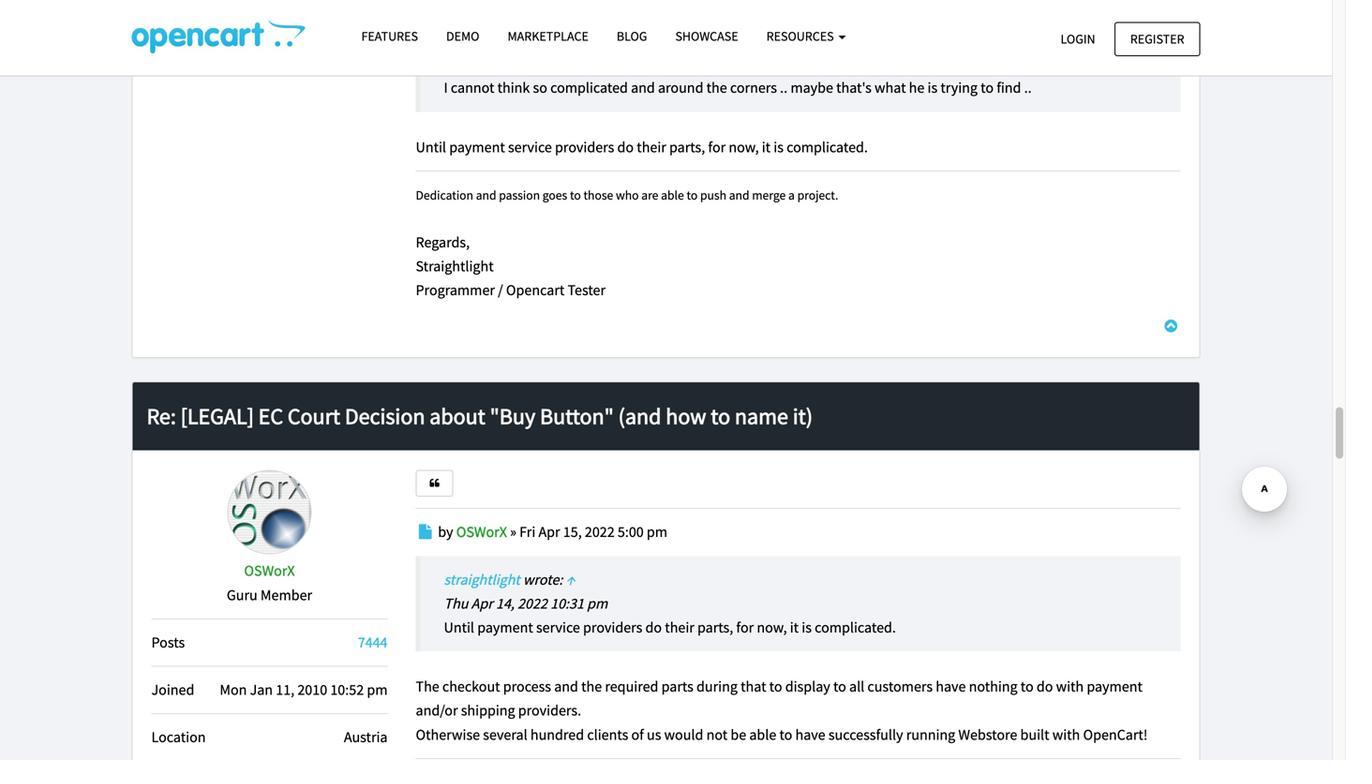 Task type: vqa. For each thing, say whether or not it's contained in the screenshot.
the BBCode is ON
no



Task type: locate. For each thing, give the bounding box(es) containing it.
login link
[[1045, 22, 1112, 56]]

jan
[[250, 681, 273, 700]]

0 vertical spatial for
[[709, 138, 726, 156]]

have down display
[[796, 726, 826, 744]]

register link
[[1115, 22, 1201, 56]]

1 vertical spatial until
[[444, 619, 475, 637]]

2022 for 10:31
[[518, 595, 548, 613]]

0 vertical spatial pm
[[647, 523, 668, 542]]

0 vertical spatial 2022
[[585, 523, 615, 542]]

service up passion
[[508, 138, 552, 156]]

for up "push"
[[709, 138, 726, 156]]

until down thu
[[444, 619, 475, 637]]

payment
[[449, 138, 505, 156], [478, 619, 533, 637], [1087, 678, 1143, 696]]

1 vertical spatial pm
[[587, 595, 608, 613]]

0 vertical spatial do
[[618, 138, 634, 156]]

1 vertical spatial osworx link
[[244, 562, 295, 581]]

and left around
[[631, 78, 655, 97]]

2 vertical spatial payment
[[1087, 678, 1143, 696]]

payment up opencart!
[[1087, 678, 1143, 696]]

austria
[[344, 728, 388, 747]]

post image
[[416, 525, 435, 540]]

0 horizontal spatial the
[[582, 678, 602, 696]]

find
[[997, 78, 1022, 97]]

their up parts
[[665, 619, 695, 637]]

7444
[[358, 633, 388, 652]]

with
[[1057, 678, 1084, 696], [1053, 726, 1081, 744]]

1 horizontal spatial able
[[750, 726, 777, 744]]

i cannot think so complicated and around the corners .. maybe that's what he is trying to find ..
[[444, 78, 1032, 97]]

all
[[850, 678, 865, 696]]

1 vertical spatial it
[[790, 619, 799, 637]]

1 vertical spatial now,
[[757, 619, 787, 637]]

osworx inside osworx guru member
[[244, 562, 295, 581]]

service inside 'straightlight wrote: ↑ thu apr 14, 2022 10:31 pm until payment service providers do their parts, for now, it is complicated.'
[[536, 619, 580, 637]]

1 vertical spatial osworx
[[244, 562, 295, 581]]

0 horizontal spatial 2022
[[518, 595, 548, 613]]

for up that
[[737, 619, 754, 637]]

several
[[483, 726, 528, 744]]

to
[[981, 78, 994, 97], [570, 187, 581, 203], [687, 187, 698, 203], [711, 402, 731, 430], [770, 678, 783, 696], [834, 678, 847, 696], [1021, 678, 1034, 696], [780, 726, 793, 744]]

is inside 'straightlight wrote: ↑ thu apr 14, 2022 10:31 pm until payment service providers do their parts, for now, it is complicated.'
[[802, 619, 812, 637]]

payment down 14,
[[478, 619, 533, 637]]

0 horizontal spatial apr
[[471, 595, 493, 613]]

not
[[707, 726, 728, 744]]

it up display
[[790, 619, 799, 637]]

pm right 10:31
[[587, 595, 608, 613]]

2 vertical spatial do
[[1037, 678, 1054, 696]]

2022 inside 'straightlight wrote: ↑ thu apr 14, 2022 10:31 pm until payment service providers do their parts, for now, it is complicated.'
[[518, 595, 548, 613]]

and up providers.
[[555, 678, 579, 696]]

pm right 10:52
[[367, 681, 388, 700]]

complicated.
[[787, 138, 868, 156], [815, 619, 897, 637]]

1 vertical spatial parts,
[[698, 619, 734, 637]]

0 vertical spatial is
[[928, 78, 938, 97]]

pm right "5:00"
[[647, 523, 668, 542]]

with right built
[[1053, 726, 1081, 744]]

0 horizontal spatial pm
[[367, 681, 388, 700]]

2 vertical spatial pm
[[367, 681, 388, 700]]

shipping
[[461, 702, 515, 720]]

parts
[[662, 678, 694, 696]]

mon
[[220, 681, 247, 700]]

parts, up "push"
[[670, 138, 706, 156]]

and inside the checkout process and the required parts during that to display to all customers have nothing to do with payment and/or shipping providers. otherwise several hundred clients of us would not be able to have successfully running webstore built with opencart!
[[555, 678, 579, 696]]

payment inside the checkout process and the required parts during that to display to all customers have nothing to do with payment and/or shipping providers. otherwise several hundred clients of us would not be able to have successfully running webstore built with opencart!
[[1087, 678, 1143, 696]]

apr
[[539, 523, 560, 542], [471, 595, 493, 613]]

thu
[[444, 595, 468, 613]]

during
[[697, 678, 738, 696]]

osworx left »
[[457, 523, 507, 542]]

is right "he"
[[928, 78, 938, 97]]

1 horizontal spatial it
[[790, 619, 799, 637]]

5:00
[[618, 523, 644, 542]]

2022 down the 'wrote:'
[[518, 595, 548, 613]]

parts, up during
[[698, 619, 734, 637]]

decision
[[345, 402, 425, 430]]

2 horizontal spatial pm
[[647, 523, 668, 542]]

us
[[647, 726, 662, 744]]

push
[[701, 187, 727, 203]]

register
[[1131, 30, 1185, 47]]

1 horizontal spatial is
[[802, 619, 812, 637]]

osworx up member
[[244, 562, 295, 581]]

1 horizontal spatial 2022
[[585, 523, 615, 542]]

1 horizontal spatial have
[[936, 678, 966, 696]]

0 vertical spatial until
[[416, 138, 446, 156]]

passion
[[499, 187, 540, 203]]

2 .. from the left
[[1025, 78, 1032, 97]]

until up dedication
[[416, 138, 446, 156]]

.. right find
[[1025, 78, 1032, 97]]

1 vertical spatial with
[[1053, 726, 1081, 744]]

their up are
[[637, 138, 667, 156]]

reply with quote image
[[428, 479, 441, 489]]

0 horizontal spatial able
[[661, 187, 684, 203]]

with up opencart!
[[1057, 678, 1084, 696]]

0 vertical spatial payment
[[449, 138, 505, 156]]

1 vertical spatial the
[[582, 678, 602, 696]]

0 horizontal spatial ..
[[780, 78, 788, 97]]

for
[[709, 138, 726, 156], [737, 619, 754, 637]]

joined
[[151, 681, 194, 700]]

top image
[[1162, 319, 1181, 334]]

have
[[936, 678, 966, 696], [796, 726, 826, 744]]

1 horizontal spatial do
[[646, 619, 662, 637]]

2 horizontal spatial do
[[1037, 678, 1054, 696]]

it
[[762, 138, 771, 156], [790, 619, 799, 637]]

1 vertical spatial their
[[665, 619, 695, 637]]

able
[[661, 187, 684, 203], [750, 726, 777, 744]]

providers down 10:31
[[583, 619, 643, 637]]

display
[[786, 678, 831, 696]]

complicated. up 'all' at the bottom right
[[815, 619, 897, 637]]

able right are
[[661, 187, 684, 203]]

0 vertical spatial now,
[[729, 138, 759, 156]]

do up dedication and passion goes to those who are able to push and merge a project.
[[618, 138, 634, 156]]

osworx link
[[457, 523, 507, 542], [244, 562, 295, 581]]

pm for 5:00
[[647, 523, 668, 542]]

name
[[735, 402, 789, 430]]

0 horizontal spatial osworx
[[244, 562, 295, 581]]

dedication and passion goes to those who are able to push and merge a project.
[[416, 187, 839, 203]]

1 horizontal spatial pm
[[587, 595, 608, 613]]

demo link
[[432, 20, 494, 53]]

able right be
[[750, 726, 777, 744]]

those
[[584, 187, 614, 203]]

1 horizontal spatial osworx
[[457, 523, 507, 542]]

apr left 14,
[[471, 595, 493, 613]]

merge
[[752, 187, 786, 203]]

that's
[[837, 78, 872, 97]]

0 horizontal spatial have
[[796, 726, 826, 744]]

payment up dedication
[[449, 138, 505, 156]]

complicated. up project. on the right
[[787, 138, 868, 156]]

1 vertical spatial able
[[750, 726, 777, 744]]

by osworx » fri apr 15, 2022 5:00 pm
[[438, 523, 668, 542]]

the left 'required'
[[582, 678, 602, 696]]

0 vertical spatial apr
[[539, 523, 560, 542]]

1 vertical spatial do
[[646, 619, 662, 637]]

0 vertical spatial their
[[637, 138, 667, 156]]

the inside the checkout process and the required parts during that to display to all customers have nothing to do with payment and/or shipping providers. otherwise several hundred clients of us would not be able to have successfully running webstore built with opencart!
[[582, 678, 602, 696]]

around
[[658, 78, 704, 97]]

0 vertical spatial able
[[661, 187, 684, 203]]

1 vertical spatial complicated.
[[815, 619, 897, 637]]

now, up merge
[[729, 138, 759, 156]]

2 vertical spatial is
[[802, 619, 812, 637]]

are
[[642, 187, 659, 203]]

now,
[[729, 138, 759, 156], [757, 619, 787, 637]]

pm inside 'straightlight wrote: ↑ thu apr 14, 2022 10:31 pm until payment service providers do their parts, for now, it is complicated.'
[[587, 595, 608, 613]]

osworx link up member
[[244, 562, 295, 581]]

marketplace
[[508, 28, 589, 45]]

/
[[498, 281, 503, 300]]

do up 'required'
[[646, 619, 662, 637]]

1 horizontal spatial for
[[737, 619, 754, 637]]

guru
[[227, 586, 258, 605]]

apr right fri
[[539, 523, 560, 542]]

now, up that
[[757, 619, 787, 637]]

have left the nothing
[[936, 678, 966, 696]]

1 vertical spatial providers
[[583, 619, 643, 637]]

1 horizontal spatial apr
[[539, 523, 560, 542]]

to right how
[[711, 402, 731, 430]]

the right around
[[707, 78, 728, 97]]

providers
[[555, 138, 615, 156], [583, 619, 643, 637]]

resources link
[[753, 20, 860, 53]]

and
[[631, 78, 655, 97], [476, 187, 497, 203], [729, 187, 750, 203], [555, 678, 579, 696]]

0 horizontal spatial it
[[762, 138, 771, 156]]

osworx
[[457, 523, 507, 542], [244, 562, 295, 581]]

by
[[438, 523, 454, 542]]

1 vertical spatial 2022
[[518, 595, 548, 613]]

.. left the maybe
[[780, 78, 788, 97]]

1 horizontal spatial the
[[707, 78, 728, 97]]

do up built
[[1037, 678, 1054, 696]]

0 vertical spatial the
[[707, 78, 728, 97]]

features link
[[348, 20, 432, 53]]

1 vertical spatial service
[[536, 619, 580, 637]]

providers up those
[[555, 138, 615, 156]]

1 vertical spatial payment
[[478, 619, 533, 637]]

until payment service providers do their parts, for now, it is complicated.
[[416, 138, 868, 156]]

2022 right 15, in the left of the page
[[585, 523, 615, 542]]

service down 10:31
[[536, 619, 580, 637]]

0 horizontal spatial is
[[774, 138, 784, 156]]

apr inside 'straightlight wrote: ↑ thu apr 14, 2022 10:31 pm until payment service providers do their parts, for now, it is complicated.'
[[471, 595, 493, 613]]

is up display
[[802, 619, 812, 637]]

regards, straightlight programmer / opencart tester
[[416, 233, 606, 300]]

0 vertical spatial osworx link
[[457, 523, 507, 542]]

1 vertical spatial for
[[737, 619, 754, 637]]

to left 'all' at the bottom right
[[834, 678, 847, 696]]

[legal]
[[181, 402, 254, 430]]

1 vertical spatial apr
[[471, 595, 493, 613]]

2 horizontal spatial is
[[928, 78, 938, 97]]

14,
[[496, 595, 515, 613]]

1 .. from the left
[[780, 78, 788, 97]]

osworx link left »
[[457, 523, 507, 542]]

11,
[[276, 681, 295, 700]]

0 vertical spatial with
[[1057, 678, 1084, 696]]

2022
[[585, 523, 615, 542], [518, 595, 548, 613]]

is up merge
[[774, 138, 784, 156]]

about
[[430, 402, 486, 430]]

and left passion
[[476, 187, 497, 203]]

1 horizontal spatial ..
[[1025, 78, 1032, 97]]

it up merge
[[762, 138, 771, 156]]

..
[[780, 78, 788, 97], [1025, 78, 1032, 97]]

for inside 'straightlight wrote: ↑ thu apr 14, 2022 10:31 pm until payment service providers do their parts, for now, it is complicated.'
[[737, 619, 754, 637]]



Task type: describe. For each thing, give the bounding box(es) containing it.
10:52
[[330, 681, 364, 700]]

complicated. inside 'straightlight wrote: ↑ thu apr 14, 2022 10:31 pm until payment service providers do their parts, for now, it is complicated.'
[[815, 619, 897, 637]]

parts, inside 'straightlight wrote: ↑ thu apr 14, 2022 10:31 pm until payment service providers do their parts, for now, it is complicated.'
[[698, 619, 734, 637]]

think
[[498, 78, 530, 97]]

0 vertical spatial parts,
[[670, 138, 706, 156]]

maybe
[[791, 78, 834, 97]]

a
[[789, 187, 795, 203]]

until inside 'straightlight wrote: ↑ thu apr 14, 2022 10:31 pm until payment service providers do their parts, for now, it is complicated.'
[[444, 619, 475, 637]]

↑
[[566, 571, 575, 589]]

now, inside 'straightlight wrote: ↑ thu apr 14, 2022 10:31 pm until payment service providers do their parts, for now, it is complicated.'
[[757, 619, 787, 637]]

2010
[[298, 681, 327, 700]]

straightlight
[[416, 257, 494, 276]]

1 horizontal spatial osworx link
[[457, 523, 507, 542]]

to right the nothing
[[1021, 678, 1034, 696]]

how
[[666, 402, 707, 430]]

to left find
[[981, 78, 994, 97]]

to right that
[[770, 678, 783, 696]]

straightlight
[[444, 571, 520, 589]]

tester
[[568, 281, 606, 300]]

resources
[[767, 28, 837, 45]]

do inside 'straightlight wrote: ↑ thu apr 14, 2022 10:31 pm until payment service providers do their parts, for now, it is complicated.'
[[646, 619, 662, 637]]

re: [legal] ec court decision about "buy button" (and how to name it) link
[[147, 402, 813, 430]]

who
[[616, 187, 639, 203]]

straightlight wrote: ↑ thu apr 14, 2022 10:31 pm until payment service providers do their parts, for now, it is complicated.
[[444, 571, 897, 637]]

0 horizontal spatial for
[[709, 138, 726, 156]]

0 vertical spatial have
[[936, 678, 966, 696]]

7444 link
[[358, 633, 388, 652]]

»
[[510, 523, 517, 542]]

complicated
[[551, 78, 628, 97]]

0 vertical spatial providers
[[555, 138, 615, 156]]

2022 for 5:00
[[585, 523, 615, 542]]

login
[[1061, 30, 1096, 47]]

showcase
[[676, 28, 739, 45]]

of
[[632, 726, 644, 744]]

to left "push"
[[687, 187, 698, 203]]

and right "push"
[[729, 187, 750, 203]]

otherwise
[[416, 726, 480, 744]]

it inside 'straightlight wrote: ↑ thu apr 14, 2022 10:31 pm until payment service providers do their parts, for now, it is complicated.'
[[790, 619, 799, 637]]

0 horizontal spatial do
[[618, 138, 634, 156]]

their inside 'straightlight wrote: ↑ thu apr 14, 2022 10:31 pm until payment service providers do their parts, for now, it is complicated.'
[[665, 619, 695, 637]]

so
[[533, 78, 548, 97]]

↑ link
[[566, 571, 575, 589]]

successfully
[[829, 726, 904, 744]]

opencart
[[506, 281, 565, 300]]

mon jan 11, 2010 10:52 pm
[[220, 681, 388, 700]]

0 vertical spatial osworx
[[457, 523, 507, 542]]

re:
[[147, 402, 176, 430]]

demo
[[446, 28, 480, 45]]

regards,
[[416, 233, 470, 252]]

able inside the checkout process and the required parts during that to display to all customers have nothing to do with payment and/or shipping providers. otherwise several hundred clients of us would not be able to have successfully running webstore built with opencart!
[[750, 726, 777, 744]]

the
[[416, 678, 440, 696]]

hundred
[[531, 726, 584, 744]]

1 vertical spatial have
[[796, 726, 826, 744]]

checkout
[[443, 678, 500, 696]]

required
[[605, 678, 659, 696]]

he
[[909, 78, 925, 97]]

nothing
[[969, 678, 1018, 696]]

it)
[[793, 402, 813, 430]]

0 horizontal spatial osworx link
[[244, 562, 295, 581]]

and/or
[[416, 702, 458, 720]]

to right goes
[[570, 187, 581, 203]]

webstore
[[959, 726, 1018, 744]]

straightlight link
[[444, 571, 520, 589]]

marketplace link
[[494, 20, 603, 53]]

osworx guru member
[[227, 562, 312, 605]]

would
[[665, 726, 704, 744]]

15,
[[563, 523, 582, 542]]

wrote:
[[523, 571, 563, 589]]

member
[[261, 586, 312, 605]]

providers.
[[518, 702, 582, 720]]

project.
[[798, 187, 839, 203]]

features
[[362, 28, 418, 45]]

be
[[731, 726, 747, 744]]

corners
[[731, 78, 778, 97]]

programmer
[[416, 281, 495, 300]]

0 vertical spatial it
[[762, 138, 771, 156]]

customers
[[868, 678, 933, 696]]

i
[[444, 78, 448, 97]]

location
[[151, 728, 206, 747]]

0 vertical spatial service
[[508, 138, 552, 156]]

payment inside 'straightlight wrote: ↑ thu apr 14, 2022 10:31 pm until payment service providers do their parts, for now, it is complicated.'
[[478, 619, 533, 637]]

apr for fri
[[539, 523, 560, 542]]

"buy
[[490, 402, 536, 430]]

(and
[[619, 402, 662, 430]]

showcase link
[[662, 20, 753, 53]]

0 vertical spatial complicated.
[[787, 138, 868, 156]]

pm for 10:31
[[587, 595, 608, 613]]

goes
[[543, 187, 568, 203]]

do inside the checkout process and the required parts during that to display to all customers have nothing to do with payment and/or shipping providers. otherwise several hundred clients of us would not be able to have successfully running webstore built with opencart!
[[1037, 678, 1054, 696]]

providers inside 'straightlight wrote: ↑ thu apr 14, 2022 10:31 pm until payment service providers do their parts, for now, it is complicated.'
[[583, 619, 643, 637]]

apr for thu
[[471, 595, 493, 613]]

the checkout process and the required parts during that to display to all customers have nothing to do with payment and/or shipping providers. otherwise several hundred clients of us would not be able to have successfully running webstore built with opencart!
[[416, 678, 1148, 744]]

running
[[907, 726, 956, 744]]

blog link
[[603, 20, 662, 53]]

1 vertical spatial is
[[774, 138, 784, 156]]

button"
[[540, 402, 614, 430]]

fri
[[520, 523, 536, 542]]

10:31
[[551, 595, 584, 613]]

court
[[288, 402, 341, 430]]

dedication
[[416, 187, 474, 203]]

to right be
[[780, 726, 793, 744]]

user avatar image
[[227, 471, 312, 555]]

clients
[[587, 726, 629, 744]]

ec
[[259, 402, 283, 430]]

process
[[503, 678, 552, 696]]

opencart!
[[1084, 726, 1148, 744]]

re: [legal] ec court decision about "buy button" (and how to name it)
[[147, 402, 813, 430]]



